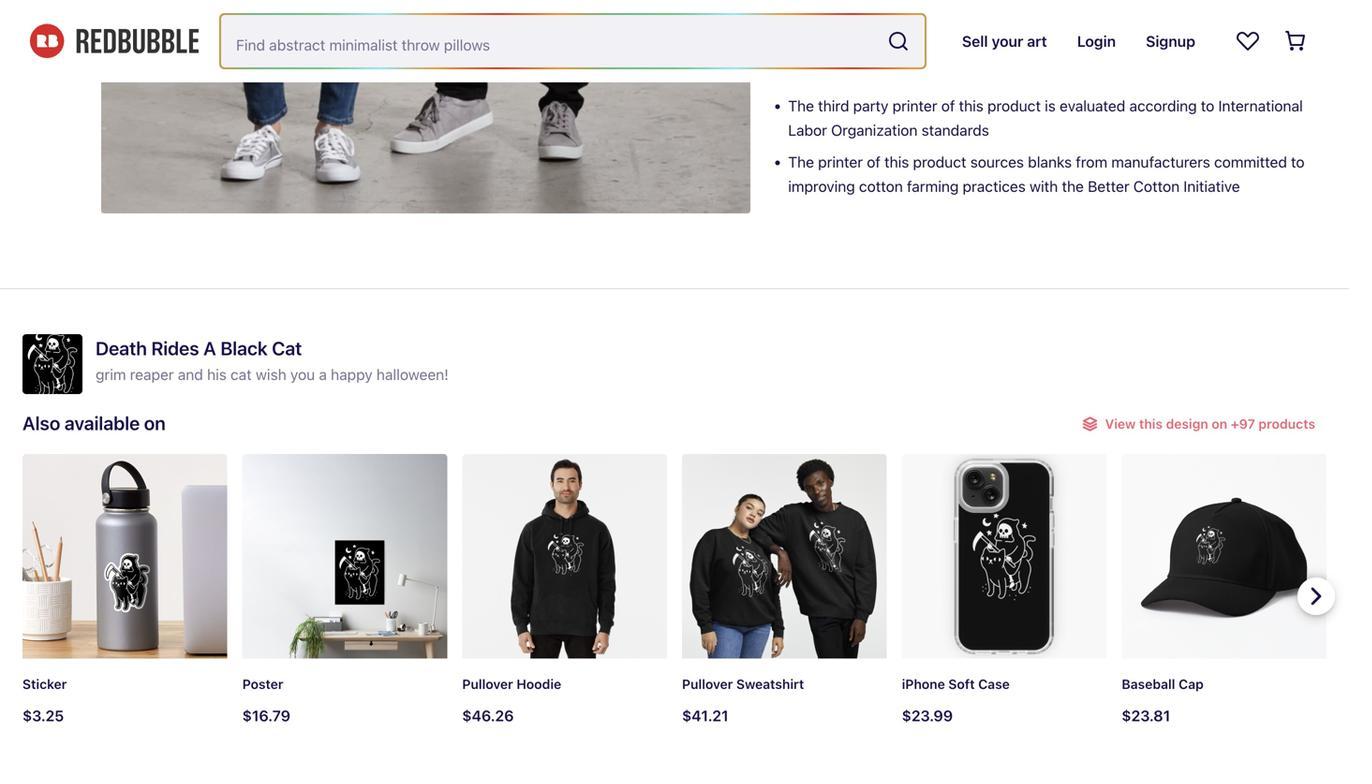 Task type: vqa. For each thing, say whether or not it's contained in the screenshot.
frogs and toads in hats sticker pack sticker image
no



Task type: describe. For each thing, give the bounding box(es) containing it.
item preview, pullover hoodie designed and sold by obinsun. image
[[462, 454, 667, 659]]

party
[[853, 97, 889, 115]]

$3.25
[[22, 707, 64, 725]]

sources
[[970, 153, 1024, 171]]

case
[[978, 677, 1010, 693]]

grim
[[96, 366, 126, 384]]

pullover hoodie
[[462, 677, 561, 693]]

90%
[[893, 9, 925, 27]]

needle
[[843, 65, 889, 83]]

you
[[290, 366, 315, 384]]

with
[[1030, 178, 1058, 195]]

of inside the printer of this product sources blanks from manufacturers committed to improving cotton farming practices with the better cotton initiative
[[867, 153, 881, 171]]

death rides a black cat grim reaper and his cat wish you a happy halloween!
[[96, 337, 449, 384]]

farming
[[907, 178, 959, 195]]

a
[[203, 337, 216, 359]]

5.3
[[880, 0, 901, 2]]

colors
[[1078, 0, 1120, 2]]

100%
[[1149, 0, 1187, 2]]

international
[[1218, 97, 1303, 115]]

printer inside the third party printer of this product is evaluated according to international labor organization standards
[[893, 97, 937, 115]]

preshrunk
[[1191, 0, 1260, 2]]

this inside the third party printer of this product is evaluated according to international labor organization standards
[[959, 97, 984, 115]]

this inside the printer of this product sources blanks from manufacturers committed to improving cotton farming practices with the better cotton initiative
[[884, 153, 909, 171]]

artwork thumbnail, death rides a black cat by obinsun image
[[22, 334, 82, 394]]

denim
[[1080, 9, 1122, 27]]

iphone soft case
[[902, 677, 1010, 693]]

redbubble logo image
[[30, 24, 199, 58]]

printer inside the printer of this product sources blanks from manufacturers committed to improving cotton farming practices with the better cotton initiative
[[818, 153, 863, 171]]

heavyweight
[[788, 0, 876, 2]]

0 horizontal spatial is
[[878, 9, 889, 27]]

black
[[220, 337, 268, 359]]

double-
[[788, 65, 843, 83]]

improving
[[788, 178, 855, 195]]

organization
[[831, 121, 918, 139]]

halloween!
[[376, 366, 449, 384]]

product inside the third party printer of this product is evaluated according to international labor organization standards
[[987, 97, 1041, 115]]

cotton
[[859, 178, 903, 195]]

$23.99
[[902, 707, 953, 725]]

the printer of this product sources blanks from manufacturers committed to improving cotton farming practices with the better cotton initiative
[[788, 153, 1305, 195]]

1 horizontal spatial and
[[934, 65, 959, 83]]

$41.21
[[682, 707, 729, 725]]

fabric,
[[995, 0, 1038, 2]]

item preview, sticker designed and sold by obinsun. image
[[22, 454, 227, 659]]

polyester
[[788, 33, 851, 51]]

to for according
[[1201, 97, 1214, 115]]

$46.26
[[462, 707, 514, 725]]

cat
[[272, 337, 302, 359]]

wish
[[256, 366, 286, 384]]

2 horizontal spatial is
[[1182, 9, 1193, 27]]

/
[[925, 0, 929, 2]]

item preview, poster designed and sold by obinsun. image
[[242, 454, 447, 659]]

on
[[144, 412, 166, 434]]

cat
[[231, 366, 252, 384]]

solid
[[1042, 0, 1074, 2]]

item preview, iphone soft case designed and sold by obinsun. image
[[902, 454, 1107, 659]]

better
[[1088, 178, 1130, 195]]

labor
[[788, 121, 827, 139]]

rides
[[151, 337, 199, 359]]

oz
[[905, 0, 921, 2]]

according
[[1129, 97, 1197, 115]]

the for the third party printer of this product is evaluated according to international labor organization standards
[[788, 97, 814, 115]]

practices
[[963, 178, 1026, 195]]

his
[[207, 366, 227, 384]]

neck
[[963, 65, 996, 83]]

of inside the third party printer of this product is evaluated according to international labor organization standards
[[941, 97, 955, 115]]

sweatshirt
[[736, 677, 804, 693]]



Task type: locate. For each thing, give the bounding box(es) containing it.
180
[[933, 0, 958, 2]]

is
[[878, 9, 889, 27], [1182, 9, 1193, 27], [1045, 97, 1056, 115]]

item preview, pullover sweatshirt designed and sold by obinsun. image
[[682, 454, 887, 659]]

cotton/10%
[[929, 9, 1006, 27]]

1 vertical spatial of
[[867, 153, 881, 171]]

1 horizontal spatial 50%
[[1285, 9, 1317, 27]]

of
[[941, 97, 955, 115], [867, 153, 881, 171]]

iphone
[[902, 677, 945, 693]]

standards
[[922, 121, 989, 139]]

soft
[[948, 677, 975, 693]]

0 vertical spatial this
[[959, 97, 984, 115]]

1 horizontal spatial to
[[1291, 153, 1305, 171]]

printer
[[893, 97, 937, 115], [818, 153, 863, 171]]

1 horizontal spatial of
[[941, 97, 955, 115]]

cotton,
[[1264, 0, 1312, 2]]

0 horizontal spatial 50%
[[1197, 9, 1229, 27]]

1 horizontal spatial heather
[[1126, 9, 1178, 27]]

1 vertical spatial and
[[178, 366, 203, 384]]

initiative
[[1184, 178, 1240, 195]]

blanks
[[1028, 153, 1072, 171]]

50% down preshrunk
[[1197, 9, 1229, 27]]

0 horizontal spatial printer
[[818, 153, 863, 171]]

and
[[934, 65, 959, 83], [178, 366, 203, 384]]

0 horizontal spatial pullover
[[462, 677, 513, 693]]

the inside the printer of this product sources blanks from manufacturers committed to improving cotton farming practices with the better cotton initiative
[[788, 153, 814, 171]]

2 pullover from the left
[[682, 677, 733, 693]]

are
[[1123, 0, 1145, 2]]

2 the from the top
[[788, 153, 814, 171]]

to right committed
[[1291, 153, 1305, 171]]

heather down heavyweight
[[788, 9, 840, 27]]

to inside the printer of this product sources blanks from manufacturers committed to improving cotton farming practices with the better cotton initiative
[[1291, 153, 1305, 171]]

0 vertical spatial the
[[788, 97, 814, 115]]

1 50% from the left
[[1197, 9, 1229, 27]]

the
[[788, 97, 814, 115], [788, 153, 814, 171]]

double-needle hems and neck band for durability
[[788, 65, 1124, 83]]

1 horizontal spatial this
[[959, 97, 984, 115]]

0 horizontal spatial of
[[867, 153, 881, 171]]

None field
[[221, 15, 925, 67]]

the inside the third party printer of this product is evaluated according to international labor organization standards
[[788, 97, 814, 115]]

pullover for $41.21
[[682, 677, 733, 693]]

2 50% from the left
[[1285, 9, 1317, 27]]

the for the printer of this product sources blanks from manufacturers committed to improving cotton farming practices with the better cotton initiative
[[788, 153, 814, 171]]

1 vertical spatial the
[[788, 153, 814, 171]]

$16.79
[[242, 707, 290, 725]]

for
[[1038, 65, 1057, 83]]

the up the 'labor'
[[788, 97, 814, 115]]

1 vertical spatial product
[[913, 153, 966, 171]]

cotton/
[[1233, 9, 1281, 27]]

50%
[[1197, 9, 1229, 27], [1285, 9, 1317, 27]]

pullover sweatshirt
[[682, 677, 804, 693]]

pullover up $46.26
[[462, 677, 513, 693]]

1 pullover from the left
[[462, 677, 513, 693]]

pullover for $46.26
[[462, 677, 513, 693]]

baseball
[[1122, 677, 1175, 693]]

0 horizontal spatial product
[[913, 153, 966, 171]]

to
[[1201, 97, 1214, 115], [1291, 153, 1305, 171]]

polyester,
[[1010, 9, 1077, 27]]

reaper
[[130, 366, 174, 384]]

0 vertical spatial of
[[941, 97, 955, 115]]

the third party printer of this product is evaluated according to international labor organization standards
[[788, 97, 1303, 139]]

hems
[[893, 65, 930, 83]]

50% down cotton, at the right top of page
[[1285, 9, 1317, 27]]

and left the "his"
[[178, 366, 203, 384]]

this up cotton
[[884, 153, 909, 171]]

durability
[[1061, 65, 1124, 83]]

grey
[[844, 9, 874, 27]]

this up standards
[[959, 97, 984, 115]]

product up farming
[[913, 153, 966, 171]]

poster
[[242, 677, 283, 693]]

0 vertical spatial printer
[[893, 97, 937, 115]]

the
[[1062, 178, 1084, 195]]

band
[[1000, 65, 1034, 83]]

pullover up $41.21
[[682, 677, 733, 693]]

heather
[[788, 9, 840, 27], [1126, 9, 1178, 27]]

product down band
[[987, 97, 1041, 115]]

is down 100%
[[1182, 9, 1193, 27]]

cap
[[1179, 677, 1204, 693]]

printer up the improving
[[818, 153, 863, 171]]

0 horizontal spatial and
[[178, 366, 203, 384]]

to for committed
[[1291, 153, 1305, 171]]

2 heather from the left
[[1126, 9, 1178, 27]]

1 horizontal spatial printer
[[893, 97, 937, 115]]

1 horizontal spatial product
[[987, 97, 1041, 115]]

item preview, baseball cap designed and sold by obinsun. image
[[1122, 454, 1327, 659]]

available
[[65, 412, 140, 434]]

hoodie
[[516, 677, 561, 693]]

heavyweight 5.3 oz / 180 gsm fabric, solid colors are 100% preshrunk cotton, heather grey is 90% cotton/10% polyester, denim heather is 50% cotton/ 50% polyester
[[788, 0, 1317, 51]]

0 horizontal spatial heather
[[788, 9, 840, 27]]

0 horizontal spatial this
[[884, 153, 909, 171]]

1 heather from the left
[[788, 9, 840, 27]]

1 the from the top
[[788, 97, 814, 115]]

and left neck
[[934, 65, 959, 83]]

third
[[818, 97, 849, 115]]

also
[[22, 412, 60, 434]]

to right according
[[1201, 97, 1214, 115]]

1 vertical spatial this
[[884, 153, 909, 171]]

$23.81
[[1122, 707, 1170, 725]]

cotton
[[1133, 178, 1180, 195]]

is down 'for' at the right top of the page
[[1045, 97, 1056, 115]]

pullover
[[462, 677, 513, 693], [682, 677, 733, 693]]

the up the improving
[[788, 153, 814, 171]]

of up standards
[[941, 97, 955, 115]]

1 horizontal spatial pullover
[[682, 677, 733, 693]]

product inside the printer of this product sources blanks from manufacturers committed to improving cotton farming practices with the better cotton initiative
[[913, 153, 966, 171]]

1 horizontal spatial is
[[1045, 97, 1056, 115]]

1 vertical spatial printer
[[818, 153, 863, 171]]

Search term search field
[[221, 15, 880, 67]]

manufacturers
[[1111, 153, 1210, 171]]

committed
[[1214, 153, 1287, 171]]

a
[[319, 366, 327, 384]]

printer down the hems
[[893, 97, 937, 115]]

product
[[987, 97, 1041, 115], [913, 153, 966, 171]]

heather down 100%
[[1126, 9, 1178, 27]]

baseball cap
[[1122, 677, 1204, 693]]

0 horizontal spatial to
[[1201, 97, 1214, 115]]

0 vertical spatial to
[[1201, 97, 1214, 115]]

is inside the third party printer of this product is evaluated according to international labor organization standards
[[1045, 97, 1056, 115]]

0 vertical spatial product
[[987, 97, 1041, 115]]

is down 5.3
[[878, 9, 889, 27]]

also available on
[[22, 412, 166, 434]]

happy
[[331, 366, 373, 384]]

0 vertical spatial and
[[934, 65, 959, 83]]

and inside death rides a black cat grim reaper and his cat wish you a happy halloween!
[[178, 366, 203, 384]]

1 vertical spatial to
[[1291, 153, 1305, 171]]

of up cotton
[[867, 153, 881, 171]]

gsm
[[962, 0, 991, 2]]

sticker
[[22, 677, 67, 693]]

from
[[1076, 153, 1107, 171]]

death
[[96, 337, 147, 359]]

evaluated
[[1060, 97, 1125, 115]]

to inside the third party printer of this product is evaluated according to international labor organization standards
[[1201, 97, 1214, 115]]



